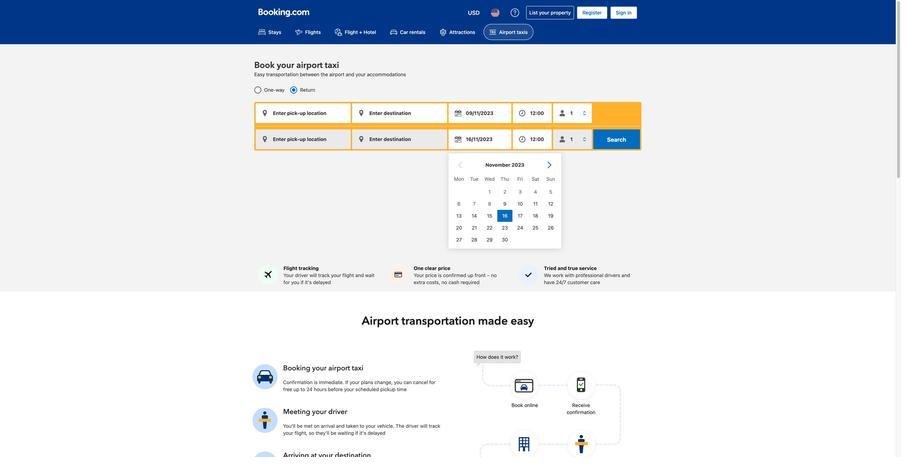 Task type: describe. For each thing, give the bounding box(es) containing it.
24 inside confirmation is immediate. if your plans change, you can cancel for free up to 24 hours before your scheduled pickup time
[[307, 386, 313, 392]]

free
[[283, 386, 292, 392]]

sat
[[532, 176, 539, 182]]

flight
[[343, 272, 354, 278]]

will inside 'flight tracking your driver will track your flight and wait for you if it's delayed'
[[310, 272, 317, 278]]

16/11/2023
[[466, 136, 493, 142]]

it's inside 'flight tracking your driver will track your flight and wait for you if it's delayed'
[[305, 279, 312, 285]]

waiting
[[338, 430, 354, 436]]

12:00 for 09/11/2023
[[530, 110, 544, 116]]

driver inside 'flight tracking your driver will track your flight and wait for you if it's delayed'
[[295, 272, 308, 278]]

28
[[472, 237, 478, 243]]

taxi for booking
[[352, 363, 364, 373]]

16 button
[[497, 210, 513, 222]]

attractions
[[450, 29, 475, 35]]

taxi for book
[[325, 59, 339, 71]]

13 button
[[452, 210, 467, 222]]

–
[[487, 272, 490, 278]]

and inside you'll be met on arrival and taken to your vehicle. the driver will track your flight, so they'll be waiting if it's delayed
[[336, 423, 345, 429]]

if inside 'flight tracking your driver will track your flight and wait for you if it's delayed'
[[301, 279, 304, 285]]

11 button
[[528, 198, 543, 210]]

up inside one clear price your price is confirmed up front – no extra costs, no cash required
[[468, 272, 474, 278]]

if inside you'll be met on arrival and taken to your vehicle. the driver will track your flight, so they'll be waiting if it's delayed
[[355, 430, 358, 436]]

to inside confirmation is immediate. if your plans change, you can cancel for free up to 24 hours before your scheduled pickup time
[[301, 386, 305, 392]]

your inside one clear price your price is confirmed up front – no extra costs, no cash required
[[414, 272, 424, 278]]

30 button
[[497, 234, 513, 246]]

24 inside button
[[517, 225, 523, 231]]

one
[[414, 265, 424, 271]]

5
[[549, 189, 552, 195]]

immediate.
[[319, 379, 344, 385]]

search button
[[593, 129, 640, 149]]

+
[[359, 29, 362, 35]]

0 horizontal spatial no
[[442, 279, 447, 285]]

09/11/2023 button
[[449, 103, 512, 123]]

1 vertical spatial price
[[426, 272, 437, 278]]

you'll
[[283, 423, 296, 429]]

time
[[397, 386, 407, 392]]

6
[[458, 201, 461, 207]]

so
[[309, 430, 314, 436]]

pickup
[[380, 386, 396, 392]]

sign
[[616, 10, 626, 15]]

front
[[475, 272, 486, 278]]

17
[[518, 213, 523, 219]]

true
[[568, 265, 578, 271]]

1 vertical spatial airport
[[329, 71, 345, 77]]

20
[[456, 225, 462, 231]]

your left vehicle.
[[366, 423, 376, 429]]

30
[[502, 237, 508, 243]]

it
[[501, 354, 504, 360]]

airport for airport taxis
[[499, 29, 516, 35]]

Enter destination text field
[[352, 103, 447, 123]]

sun
[[547, 176, 555, 182]]

booking your airport taxi
[[283, 363, 364, 373]]

book your airport taxi easy transportation between the airport and your accommodations
[[254, 59, 406, 77]]

flight + hotel
[[345, 29, 376, 35]]

the
[[321, 71, 328, 77]]

20 button
[[452, 222, 467, 234]]

23
[[502, 225, 508, 231]]

sign in link
[[610, 6, 637, 19]]

and inside book your airport taxi easy transportation between the airport and your accommodations
[[346, 71, 354, 77]]

property
[[551, 10, 571, 15]]

and up work
[[558, 265, 567, 271]]

costs,
[[427, 279, 440, 285]]

book for online
[[512, 402, 523, 408]]

cash
[[449, 279, 459, 285]]

flights link
[[290, 24, 327, 40]]

15
[[487, 213, 492, 219]]

your left accommodations
[[356, 71, 366, 77]]

hours
[[314, 386, 327, 392]]

sign in
[[616, 10, 632, 15]]

track inside 'flight tracking your driver will track your flight and wait for you if it's delayed'
[[318, 272, 330, 278]]

7
[[473, 201, 476, 207]]

1 horizontal spatial driver
[[328, 407, 347, 417]]

9
[[504, 201, 507, 207]]

airport for booking
[[328, 363, 350, 373]]

airport taxis link
[[484, 24, 534, 40]]

airport transportation made easy
[[362, 313, 534, 329]]

12:00 button for 16/11/2023
[[513, 129, 552, 149]]

your down you'll
[[283, 430, 293, 436]]

you inside 'flight tracking your driver will track your flight and wait for you if it's delayed'
[[291, 279, 299, 285]]

rentals
[[410, 29, 426, 35]]

accommodations
[[367, 71, 406, 77]]

booking
[[283, 363, 310, 373]]

transportation inside book your airport taxi easy transportation between the airport and your accommodations
[[266, 71, 299, 77]]

and inside 'flight tracking your driver will track your flight and wait for you if it's delayed'
[[356, 272, 364, 278]]

made
[[478, 313, 508, 329]]

tried and true service we work with professional drivers and have 24/7 customer care
[[544, 265, 630, 285]]

professional
[[576, 272, 604, 278]]

1 horizontal spatial no
[[491, 272, 497, 278]]

flights
[[305, 29, 321, 35]]

between
[[300, 71, 319, 77]]

does
[[488, 354, 499, 360]]

19 button
[[543, 210, 559, 222]]

21
[[472, 225, 477, 231]]

your up on
[[312, 407, 327, 417]]

flight for flight + hotel
[[345, 29, 358, 35]]

flight for flight tracking your driver will track your flight and wait for you if it's delayed
[[284, 265, 297, 271]]

one-
[[264, 87, 276, 93]]

25
[[533, 225, 539, 231]]

attractions link
[[434, 24, 481, 40]]

2023
[[512, 162, 525, 168]]

for for confirmation is immediate. if your plans change, you can cancel for free up to 24 hours before your scheduled pickup time
[[429, 379, 436, 385]]

delayed inside you'll be met on arrival and taken to your vehicle. the driver will track your flight, so they'll be waiting if it's delayed
[[368, 430, 386, 436]]

receive
[[572, 402, 590, 408]]

register
[[583, 10, 602, 15]]

drivers
[[605, 272, 620, 278]]

your up immediate.
[[312, 363, 327, 373]]

the
[[396, 423, 405, 429]]

before
[[328, 386, 343, 392]]

how
[[477, 354, 487, 360]]

28 button
[[467, 234, 482, 246]]

you'll be met on arrival and taken to your vehicle. the driver will track your flight, so they'll be waiting if it's delayed
[[283, 423, 440, 436]]



Task type: locate. For each thing, give the bounding box(es) containing it.
taxi up "the"
[[325, 59, 339, 71]]

21 button
[[467, 222, 482, 234]]

0 vertical spatial flight
[[345, 29, 358, 35]]

no left the cash on the bottom of page
[[442, 279, 447, 285]]

it's inside you'll be met on arrival and taken to your vehicle. the driver will track your flight, so they'll be waiting if it's delayed
[[360, 430, 366, 436]]

easy
[[511, 313, 534, 329]]

1 horizontal spatial if
[[355, 430, 358, 436]]

how does it work?
[[477, 354, 518, 360]]

Enter pick-up location text field
[[256, 103, 351, 123]]

online
[[525, 402, 538, 408]]

0 vertical spatial airport
[[296, 59, 323, 71]]

for inside confirmation is immediate. if your plans change, you can cancel for free up to 24 hours before your scheduled pickup time
[[429, 379, 436, 385]]

airport right "the"
[[329, 71, 345, 77]]

13
[[457, 213, 462, 219]]

1 horizontal spatial flight
[[345, 29, 358, 35]]

up inside confirmation is immediate. if your plans change, you can cancel for free up to 24 hours before your scheduled pickup time
[[294, 386, 299, 392]]

1 vertical spatial it's
[[360, 430, 366, 436]]

driver
[[295, 272, 308, 278], [328, 407, 347, 417], [406, 423, 419, 429]]

booking.com online hotel reservations image
[[259, 8, 309, 17]]

track right the
[[429, 423, 440, 429]]

0 horizontal spatial transportation
[[266, 71, 299, 77]]

10 button
[[513, 198, 528, 210]]

24 down 17 button
[[517, 225, 523, 231]]

0 horizontal spatial airport
[[362, 313, 399, 329]]

register link
[[577, 6, 608, 19]]

0 horizontal spatial it's
[[305, 279, 312, 285]]

1 vertical spatial delayed
[[368, 430, 386, 436]]

0 vertical spatial be
[[297, 423, 303, 429]]

list your property
[[530, 10, 571, 15]]

extra
[[414, 279, 425, 285]]

0 vertical spatial 24
[[517, 225, 523, 231]]

0 vertical spatial you
[[291, 279, 299, 285]]

no right –
[[491, 272, 497, 278]]

no
[[491, 272, 497, 278], [442, 279, 447, 285]]

0 horizontal spatial driver
[[295, 272, 308, 278]]

to
[[301, 386, 305, 392], [360, 423, 364, 429]]

your down if
[[344, 386, 354, 392]]

1 vertical spatial taxi
[[352, 363, 364, 373]]

1 horizontal spatial you
[[394, 379, 402, 385]]

1 horizontal spatial your
[[414, 272, 424, 278]]

up up required
[[468, 272, 474, 278]]

8
[[488, 201, 491, 207]]

0 vertical spatial book
[[254, 59, 275, 71]]

your right if
[[350, 379, 360, 385]]

0 vertical spatial airport
[[499, 29, 516, 35]]

0 horizontal spatial be
[[297, 423, 303, 429]]

tue
[[470, 176, 479, 182]]

and right "the"
[[346, 71, 354, 77]]

will inside you'll be met on arrival and taken to your vehicle. the driver will track your flight, so they'll be waiting if it's delayed
[[420, 423, 428, 429]]

is inside one clear price your price is confirmed up front – no extra costs, no cash required
[[438, 272, 442, 278]]

0 vertical spatial for
[[284, 279, 290, 285]]

airport
[[296, 59, 323, 71], [329, 71, 345, 77], [328, 363, 350, 373]]

driver up arrival
[[328, 407, 347, 417]]

is up the hours
[[314, 379, 318, 385]]

17 button
[[513, 210, 528, 222]]

for inside 'flight tracking your driver will track your flight and wait for you if it's delayed'
[[284, 279, 290, 285]]

it's down "tracking"
[[305, 279, 312, 285]]

your inside list your property link
[[539, 10, 550, 15]]

care
[[590, 279, 600, 285]]

flight left +
[[345, 29, 358, 35]]

we
[[544, 272, 551, 278]]

1 12:00 from the top
[[530, 110, 544, 116]]

flight + hotel link
[[329, 24, 382, 40]]

and left wait
[[356, 272, 364, 278]]

11
[[533, 201, 538, 207]]

and up waiting at left bottom
[[336, 423, 345, 429]]

taxi up plans
[[352, 363, 364, 373]]

24/7
[[556, 279, 566, 285]]

1 vertical spatial is
[[314, 379, 318, 385]]

0 horizontal spatial track
[[318, 272, 330, 278]]

it's
[[305, 279, 312, 285], [360, 430, 366, 436]]

0 horizontal spatial you
[[291, 279, 299, 285]]

1 horizontal spatial track
[[429, 423, 440, 429]]

0 vertical spatial price
[[438, 265, 451, 271]]

cancel
[[413, 379, 428, 385]]

1 vertical spatial be
[[331, 430, 337, 436]]

4
[[534, 189, 537, 195]]

0 vertical spatial 12:00
[[530, 110, 544, 116]]

you down "tracking"
[[291, 279, 299, 285]]

1 your from the left
[[284, 272, 294, 278]]

0 vertical spatial will
[[310, 272, 317, 278]]

to inside you'll be met on arrival and taken to your vehicle. the driver will track your flight, so they'll be waiting if it's delayed
[[360, 423, 364, 429]]

and right 'drivers'
[[622, 272, 630, 278]]

flight
[[345, 29, 358, 35], [284, 265, 297, 271]]

customer
[[568, 279, 589, 285]]

list your property link
[[526, 6, 574, 19]]

you inside confirmation is immediate. if your plans change, you can cancel for free up to 24 hours before your scheduled pickup time
[[394, 379, 402, 385]]

0 vertical spatial taxi
[[325, 59, 339, 71]]

track
[[318, 272, 330, 278], [429, 423, 440, 429]]

12:00 for 16/11/2023
[[530, 136, 544, 142]]

change,
[[375, 379, 393, 385]]

arrival
[[321, 423, 335, 429]]

1 horizontal spatial be
[[331, 430, 337, 436]]

1 vertical spatial no
[[442, 279, 447, 285]]

0 horizontal spatial taxi
[[325, 59, 339, 71]]

1 12:00 button from the top
[[513, 103, 552, 123]]

have
[[544, 279, 555, 285]]

will down "tracking"
[[310, 272, 317, 278]]

book up easy
[[254, 59, 275, 71]]

0 vertical spatial transportation
[[266, 71, 299, 77]]

for for flight tracking your driver will track your flight and wait for you if it's delayed
[[284, 279, 290, 285]]

0 horizontal spatial your
[[284, 272, 294, 278]]

0 vertical spatial if
[[301, 279, 304, 285]]

1 vertical spatial for
[[429, 379, 436, 385]]

0 horizontal spatial book
[[254, 59, 275, 71]]

14
[[472, 213, 477, 219]]

0 horizontal spatial for
[[284, 279, 290, 285]]

1 vertical spatial flight
[[284, 265, 297, 271]]

price up confirmed
[[438, 265, 451, 271]]

1 vertical spatial book
[[512, 402, 523, 408]]

delayed
[[313, 279, 331, 285], [368, 430, 386, 436]]

1 vertical spatial to
[[360, 423, 364, 429]]

if down the taken
[[355, 430, 358, 436]]

1 vertical spatial 12:00 button
[[513, 129, 552, 149]]

27 button
[[452, 234, 467, 246]]

one clear price your price is confirmed up front – no extra costs, no cash required
[[414, 265, 497, 285]]

27
[[456, 237, 462, 243]]

your up way
[[277, 59, 294, 71]]

easy
[[254, 71, 265, 77]]

1 horizontal spatial to
[[360, 423, 364, 429]]

driver inside you'll be met on arrival and taken to your vehicle. the driver will track your flight, so they'll be waiting if it's delayed
[[406, 423, 419, 429]]

usd
[[468, 9, 480, 16]]

price down clear
[[426, 272, 437, 278]]

if down "tracking"
[[301, 279, 304, 285]]

flight left "tracking"
[[284, 265, 297, 271]]

0 vertical spatial up
[[468, 272, 474, 278]]

you up time
[[394, 379, 402, 385]]

1 horizontal spatial up
[[468, 272, 474, 278]]

0 horizontal spatial will
[[310, 272, 317, 278]]

1 vertical spatial 24
[[307, 386, 313, 392]]

0 vertical spatial driver
[[295, 272, 308, 278]]

0 horizontal spatial up
[[294, 386, 299, 392]]

1 vertical spatial 12:00
[[530, 136, 544, 142]]

1 horizontal spatial price
[[438, 265, 451, 271]]

wait
[[365, 272, 375, 278]]

0 vertical spatial to
[[301, 386, 305, 392]]

will right the
[[420, 423, 428, 429]]

1 horizontal spatial it's
[[360, 430, 366, 436]]

your inside 'flight tracking your driver will track your flight and wait for you if it's delayed'
[[331, 272, 341, 278]]

1 vertical spatial track
[[429, 423, 440, 429]]

2 12:00 from the top
[[530, 136, 544, 142]]

meeting your driver
[[283, 407, 347, 417]]

it's right waiting at left bottom
[[360, 430, 366, 436]]

driver down "tracking"
[[295, 272, 308, 278]]

airport
[[499, 29, 516, 35], [362, 313, 399, 329]]

book left online
[[512, 402, 523, 408]]

if
[[345, 379, 348, 385]]

0 horizontal spatial delayed
[[313, 279, 331, 285]]

vehicle.
[[377, 423, 395, 429]]

track down "tracking"
[[318, 272, 330, 278]]

0 horizontal spatial if
[[301, 279, 304, 285]]

hotel
[[364, 29, 376, 35]]

29 button
[[482, 234, 497, 246]]

airport up if
[[328, 363, 350, 373]]

search
[[607, 136, 626, 143]]

1 vertical spatial driver
[[328, 407, 347, 417]]

2 vertical spatial driver
[[406, 423, 419, 429]]

delayed down vehicle.
[[368, 430, 386, 436]]

0 horizontal spatial price
[[426, 272, 437, 278]]

work?
[[505, 354, 518, 360]]

your right 'list'
[[539, 10, 550, 15]]

24 button
[[513, 222, 528, 234]]

1 vertical spatial up
[[294, 386, 299, 392]]

your
[[284, 272, 294, 278], [414, 272, 424, 278]]

25 button
[[528, 222, 543, 234]]

0 vertical spatial it's
[[305, 279, 312, 285]]

2
[[504, 189, 507, 195]]

1 horizontal spatial transportation
[[402, 313, 475, 329]]

track inside you'll be met on arrival and taken to your vehicle. the driver will track your flight, so they'll be waiting if it's delayed
[[429, 423, 440, 429]]

0 horizontal spatial is
[[314, 379, 318, 385]]

0 vertical spatial track
[[318, 272, 330, 278]]

1 vertical spatial you
[[394, 379, 402, 385]]

2 12:00 button from the top
[[513, 129, 552, 149]]

met
[[304, 423, 313, 429]]

2 horizontal spatial driver
[[406, 423, 419, 429]]

1 horizontal spatial airport
[[499, 29, 516, 35]]

0 horizontal spatial 24
[[307, 386, 313, 392]]

your left the flight
[[331, 272, 341, 278]]

1 horizontal spatial 24
[[517, 225, 523, 231]]

taxi inside book your airport taxi easy transportation between the airport and your accommodations
[[325, 59, 339, 71]]

book inside book your airport taxi easy transportation between the airport and your accommodations
[[254, 59, 275, 71]]

airport for book
[[296, 59, 323, 71]]

be up flight,
[[297, 423, 303, 429]]

airport for airport transportation made easy
[[362, 313, 399, 329]]

wed
[[485, 176, 495, 182]]

airport up between
[[296, 59, 323, 71]]

usd button
[[464, 4, 484, 21]]

1 horizontal spatial will
[[420, 423, 428, 429]]

0 vertical spatial delayed
[[313, 279, 331, 285]]

12:00 button
[[513, 103, 552, 123], [513, 129, 552, 149]]

24 left the hours
[[307, 386, 313, 392]]

1 vertical spatial will
[[420, 423, 428, 429]]

1 horizontal spatial is
[[438, 272, 442, 278]]

list
[[530, 10, 538, 15]]

return
[[300, 87, 315, 93]]

be down arrival
[[331, 430, 337, 436]]

0 vertical spatial 12:00 button
[[513, 103, 552, 123]]

meeting
[[283, 407, 310, 417]]

2 your from the left
[[414, 272, 424, 278]]

1 horizontal spatial delayed
[[368, 430, 386, 436]]

0 vertical spatial no
[[491, 272, 497, 278]]

delayed down "tracking"
[[313, 279, 331, 285]]

to right the taken
[[360, 423, 364, 429]]

stays link
[[253, 24, 287, 40]]

1 horizontal spatial book
[[512, 402, 523, 408]]

flight tracking your driver will track your flight and wait for you if it's delayed
[[284, 265, 375, 285]]

1 horizontal spatial taxi
[[352, 363, 364, 373]]

1 vertical spatial airport
[[362, 313, 399, 329]]

12
[[548, 201, 554, 207]]

delayed inside 'flight tracking your driver will track your flight and wait for you if it's delayed'
[[313, 279, 331, 285]]

car rentals
[[400, 29, 426, 35]]

to down confirmation
[[301, 386, 305, 392]]

and
[[346, 71, 354, 77], [558, 265, 567, 271], [356, 272, 364, 278], [622, 272, 630, 278], [336, 423, 345, 429]]

1 vertical spatial if
[[355, 430, 358, 436]]

1 horizontal spatial for
[[429, 379, 436, 385]]

booking airport taxi image
[[474, 351, 622, 457], [253, 364, 278, 389], [253, 408, 278, 433], [253, 452, 278, 457]]

12:00 button for 09/11/2023
[[513, 103, 552, 123]]

0 horizontal spatial to
[[301, 386, 305, 392]]

19
[[548, 213, 554, 219]]

2 vertical spatial airport
[[328, 363, 350, 373]]

receive confirmation
[[567, 402, 596, 415]]

book for your
[[254, 59, 275, 71]]

0 vertical spatial is
[[438, 272, 442, 278]]

driver right the
[[406, 423, 419, 429]]

your inside 'flight tracking your driver will track your flight and wait for you if it's delayed'
[[284, 272, 294, 278]]

0 horizontal spatial flight
[[284, 265, 297, 271]]

1 vertical spatial transportation
[[402, 313, 475, 329]]

3
[[519, 189, 522, 195]]

book online
[[512, 402, 538, 408]]

24
[[517, 225, 523, 231], [307, 386, 313, 392]]

is up costs,
[[438, 272, 442, 278]]

flight inside 'flight tracking your driver will track your flight and wait for you if it's delayed'
[[284, 265, 297, 271]]

is inside confirmation is immediate. if your plans change, you can cancel for free up to 24 hours before your scheduled pickup time
[[314, 379, 318, 385]]

car rentals link
[[385, 24, 431, 40]]

10
[[518, 201, 523, 207]]

26
[[548, 225, 554, 231]]

up down confirmation
[[294, 386, 299, 392]]

mon
[[454, 176, 464, 182]]



Task type: vqa. For each thing, say whether or not it's contained in the screenshot.
the topmost Show
no



